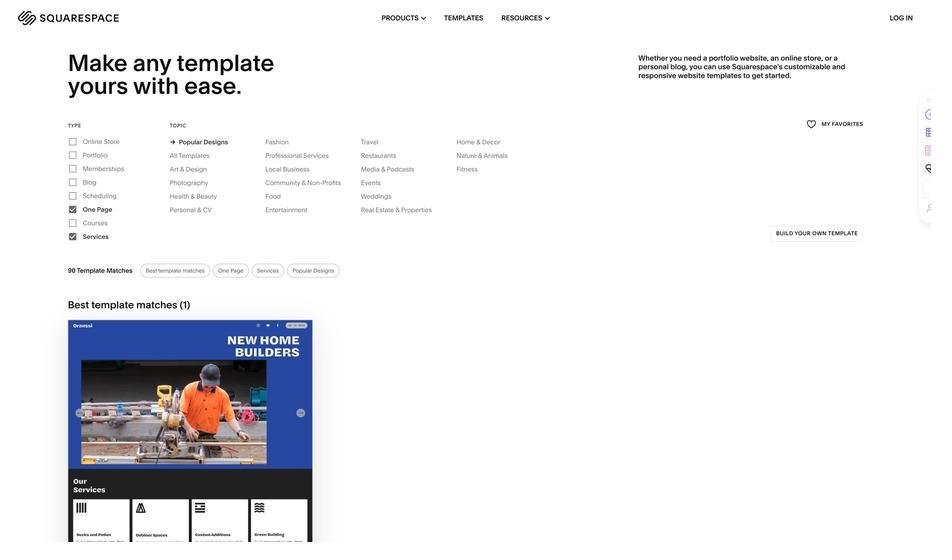 Task type: locate. For each thing, give the bounding box(es) containing it.
oranssi image
[[68, 321, 313, 543]]



Task type: vqa. For each thing, say whether or not it's contained in the screenshot.
Start within the 'button'
no



